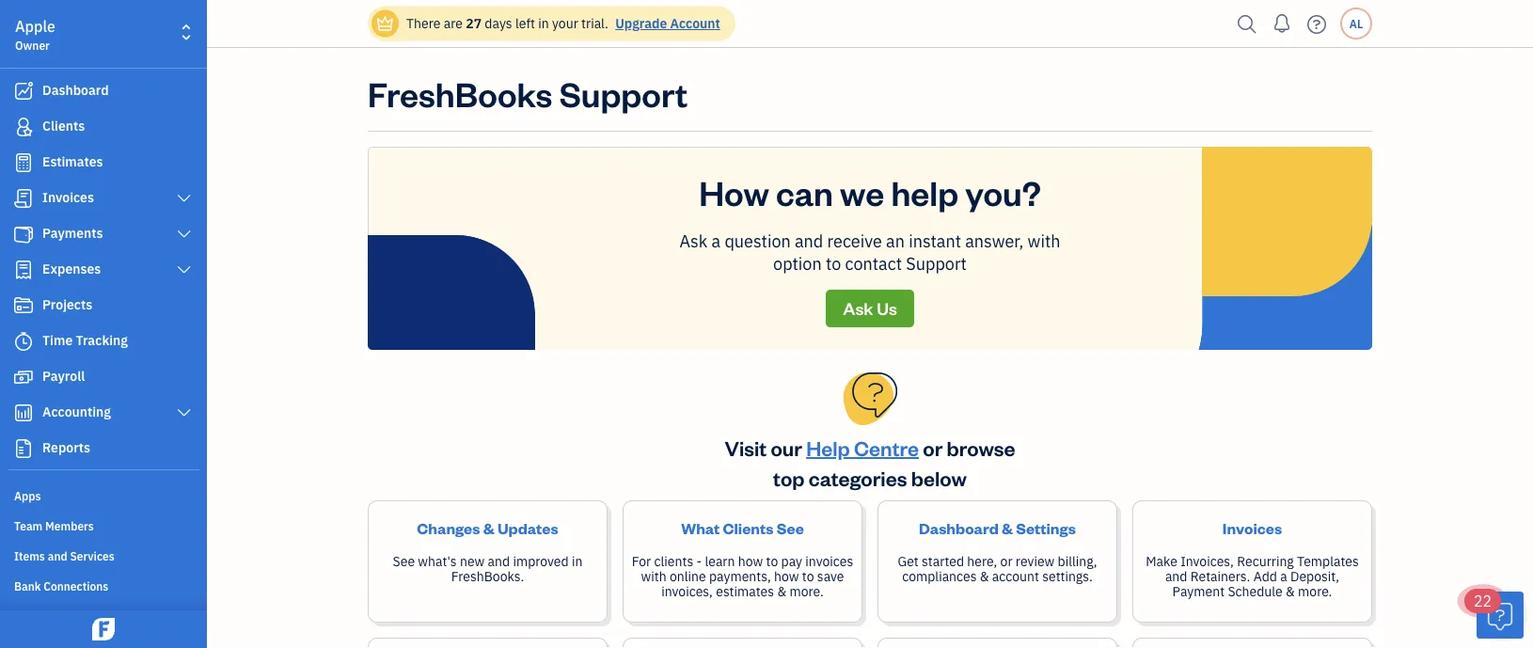 Task type: vqa. For each thing, say whether or not it's contained in the screenshot.
rightmost or
yes



Task type: locate. For each thing, give the bounding box(es) containing it.
0 horizontal spatial ask
[[680, 230, 708, 252]]

make invoices, recurring templates and retainers. add a deposit, payment schedule & more.
[[1146, 553, 1359, 600]]

how
[[738, 553, 763, 570], [774, 568, 799, 585]]

invoices
[[42, 189, 94, 206], [1223, 517, 1282, 538]]

main element
[[0, 0, 254, 648]]

with inside the ask a question and receive an instant answer, with option to contact support
[[1028, 230, 1061, 252]]

2 horizontal spatial to
[[826, 252, 841, 274]]

ask left us at the right top
[[843, 297, 874, 319]]

in right improved
[[572, 553, 583, 570]]

an
[[886, 230, 905, 252]]

for clients - learn how to pay invoices with online payments, how to save invoices, estimates & more.
[[632, 553, 854, 600]]

see
[[777, 517, 804, 538], [393, 553, 415, 570]]

members
[[45, 518, 94, 533]]

more. inside make invoices, recurring templates and retainers. add a deposit, payment schedule & more.
[[1298, 583, 1333, 600]]

chevron large down image up payments link
[[176, 191, 193, 206]]

0 horizontal spatial dashboard
[[42, 81, 109, 99]]

estimates
[[716, 583, 774, 600]]

1 horizontal spatial more.
[[1298, 583, 1333, 600]]

clients inside main element
[[42, 117, 85, 135]]

see left what's
[[393, 553, 415, 570]]

ask for ask us
[[843, 297, 874, 319]]

support down upgrade
[[559, 71, 688, 115]]

22
[[1474, 591, 1492, 611]]

retainers.
[[1191, 568, 1251, 585]]

top
[[773, 464, 805, 491]]

time tracking link
[[5, 325, 201, 358]]

0 vertical spatial clients
[[42, 117, 85, 135]]

to
[[826, 252, 841, 274], [766, 553, 778, 570], [802, 568, 814, 585]]

chevron large down image for expenses
[[176, 262, 193, 278]]

freshbooks
[[368, 71, 553, 115]]

more. down pay
[[790, 583, 824, 600]]

upgrade account link
[[612, 15, 720, 32]]

support
[[559, 71, 688, 115], [906, 252, 967, 274]]

chevron large down image down 'payroll' link
[[176, 405, 193, 421]]

chevron large down image down payments link
[[176, 262, 193, 278]]

freshbooks.
[[451, 568, 524, 585]]

dashboard & settings
[[919, 517, 1076, 538]]

0 horizontal spatial to
[[766, 553, 778, 570]]

a
[[712, 230, 721, 252], [1281, 568, 1288, 585]]

you?
[[965, 169, 1041, 214]]

connections
[[44, 579, 108, 594]]

0 vertical spatial see
[[777, 517, 804, 538]]

more. down templates
[[1298, 583, 1333, 600]]

0 horizontal spatial clients
[[42, 117, 85, 135]]

deposit,
[[1291, 568, 1340, 585]]

al button
[[1341, 8, 1373, 40]]

or inside get started here, or review billing, compliances & account settings.
[[1001, 553, 1013, 570]]

2 chevron large down image from the top
[[176, 405, 193, 421]]

and right new
[[488, 553, 510, 570]]

settings
[[1016, 517, 1076, 538]]

report image
[[12, 439, 35, 458]]

and inside main element
[[48, 548, 67, 564]]

to inside the ask a question and receive an instant answer, with option to contact support
[[826, 252, 841, 274]]

0 horizontal spatial in
[[538, 15, 549, 32]]

& inside make invoices, recurring templates and retainers. add a deposit, payment schedule & more.
[[1286, 583, 1295, 600]]

with inside for clients - learn how to pay invoices with online payments, how to save invoices, estimates & more.
[[641, 568, 667, 585]]

1 vertical spatial dashboard
[[919, 517, 999, 538]]

for
[[632, 553, 651, 570]]

and up option
[[795, 230, 823, 252]]

0 vertical spatial chevron large down image
[[176, 262, 193, 278]]

2 more. from the left
[[1298, 583, 1333, 600]]

1 vertical spatial in
[[572, 553, 583, 570]]

1 horizontal spatial see
[[777, 517, 804, 538]]

clients
[[42, 117, 85, 135], [723, 517, 774, 538]]

categories
[[809, 464, 907, 491]]

1 horizontal spatial invoices
[[1223, 517, 1282, 538]]

1 more. from the left
[[790, 583, 824, 600]]

with
[[1028, 230, 1061, 252], [641, 568, 667, 585]]

0 vertical spatial with
[[1028, 230, 1061, 252]]

0 vertical spatial or
[[923, 434, 943, 461]]

team
[[14, 518, 43, 533]]

1 horizontal spatial support
[[906, 252, 967, 274]]

0 vertical spatial ask
[[680, 230, 708, 252]]

& right add
[[1286, 583, 1295, 600]]

and inside see what's new and improved in freshbooks.
[[488, 553, 510, 570]]

more. inside for clients - learn how to pay invoices with online payments, how to save invoices, estimates & more.
[[790, 583, 824, 600]]

1 vertical spatial support
[[906, 252, 967, 274]]

freshbooks support
[[368, 71, 688, 115]]

0 vertical spatial in
[[538, 15, 549, 32]]

and inside the ask a question and receive an instant answer, with option to contact support
[[795, 230, 823, 252]]

0 horizontal spatial more.
[[790, 583, 824, 600]]

chevron large down image up expenses link
[[176, 227, 193, 242]]

with right answer,
[[1028, 230, 1061, 252]]

1 vertical spatial or
[[1001, 553, 1013, 570]]

1 horizontal spatial with
[[1028, 230, 1061, 252]]

dashboard up started
[[919, 517, 999, 538]]

with left online
[[641, 568, 667, 585]]

freshbooks image
[[88, 618, 119, 641]]

see what's new and improved in freshbooks.
[[393, 553, 583, 585]]

chevron large down image
[[176, 262, 193, 278], [176, 405, 193, 421]]

1 horizontal spatial to
[[802, 568, 814, 585]]

0 horizontal spatial invoices
[[42, 189, 94, 206]]

1 vertical spatial invoices
[[1223, 517, 1282, 538]]

invoices link
[[5, 182, 201, 215]]

and
[[795, 230, 823, 252], [48, 548, 67, 564], [488, 553, 510, 570], [1166, 568, 1188, 585]]

help centre link
[[806, 434, 919, 461]]

chevron large down image inside accounting link
[[176, 405, 193, 421]]

in right "left"
[[538, 15, 549, 32]]

or
[[923, 434, 943, 461], [1001, 553, 1013, 570]]

support down instant
[[906, 252, 967, 274]]

ask us
[[843, 297, 897, 319]]

and inside make invoices, recurring templates and retainers. add a deposit, payment schedule & more.
[[1166, 568, 1188, 585]]

clients link
[[5, 110, 201, 144]]

1 horizontal spatial or
[[1001, 553, 1013, 570]]

how left save at bottom right
[[774, 568, 799, 585]]

dashboard for dashboard
[[42, 81, 109, 99]]

and left "retainers."
[[1166, 568, 1188, 585]]

0 horizontal spatial a
[[712, 230, 721, 252]]

1 horizontal spatial a
[[1281, 568, 1288, 585]]

or up the below
[[923, 434, 943, 461]]

0 vertical spatial a
[[712, 230, 721, 252]]

in for left
[[538, 15, 549, 32]]

& down pay
[[777, 583, 787, 600]]

a left question
[[712, 230, 721, 252]]

ask
[[680, 230, 708, 252], [843, 297, 874, 319]]

1 vertical spatial chevron large down image
[[176, 227, 193, 242]]

changes & updates
[[417, 517, 559, 538]]

dashboard inside "link"
[[42, 81, 109, 99]]

0 horizontal spatial with
[[641, 568, 667, 585]]

or right here,
[[1001, 553, 1013, 570]]

clients up the learn
[[723, 517, 774, 538]]

0 horizontal spatial or
[[923, 434, 943, 461]]

chevron large down image inside expenses link
[[176, 262, 193, 278]]

in inside see what's new and improved in freshbooks.
[[572, 553, 583, 570]]

0 horizontal spatial support
[[559, 71, 688, 115]]

2 chevron large down image from the top
[[176, 227, 193, 242]]

how up estimates
[[738, 553, 763, 570]]

ask down how
[[680, 230, 708, 252]]

chevron large down image
[[176, 191, 193, 206], [176, 227, 193, 242]]

1 horizontal spatial in
[[572, 553, 583, 570]]

a right add
[[1281, 568, 1288, 585]]

your
[[552, 15, 578, 32]]

us
[[877, 297, 897, 319]]

0 horizontal spatial see
[[393, 553, 415, 570]]

&
[[483, 517, 495, 538], [1002, 517, 1013, 538], [980, 568, 989, 585], [777, 583, 787, 600], [1286, 583, 1295, 600]]

clients up estimates
[[42, 117, 85, 135]]

1 vertical spatial chevron large down image
[[176, 405, 193, 421]]

add
[[1254, 568, 1278, 585]]

answer,
[[965, 230, 1024, 252]]

ask inside button
[[843, 297, 874, 319]]

to left save at bottom right
[[802, 568, 814, 585]]

1 vertical spatial clients
[[723, 517, 774, 538]]

1 vertical spatial with
[[641, 568, 667, 585]]

chevron large down image inside payments link
[[176, 227, 193, 242]]

0 vertical spatial chevron large down image
[[176, 191, 193, 206]]

to left pay
[[766, 553, 778, 570]]

1 vertical spatial see
[[393, 553, 415, 570]]

0 horizontal spatial how
[[738, 553, 763, 570]]

1 chevron large down image from the top
[[176, 262, 193, 278]]

projects link
[[5, 289, 201, 323]]

instant
[[909, 230, 961, 252]]

invoices up recurring
[[1223, 517, 1282, 538]]

a inside the ask a question and receive an instant answer, with option to contact support
[[712, 230, 721, 252]]

1 chevron large down image from the top
[[176, 191, 193, 206]]

dashboard up clients link
[[42, 81, 109, 99]]

1 horizontal spatial ask
[[843, 297, 874, 319]]

invoices up payments
[[42, 189, 94, 206]]

to down receive
[[826, 252, 841, 274]]

1 horizontal spatial dashboard
[[919, 517, 999, 538]]

there are 27 days left in your trial. upgrade account
[[406, 15, 720, 32]]

see up pay
[[777, 517, 804, 538]]

apple
[[15, 16, 55, 36]]

invoices
[[806, 553, 854, 570]]

& left account
[[980, 568, 989, 585]]

0 vertical spatial invoices
[[42, 189, 94, 206]]

1 vertical spatial ask
[[843, 297, 874, 319]]

0 vertical spatial dashboard
[[42, 81, 109, 99]]

owner
[[15, 38, 50, 53]]

browse
[[947, 434, 1016, 461]]

0 vertical spatial support
[[559, 71, 688, 115]]

1 vertical spatial a
[[1281, 568, 1288, 585]]

in
[[538, 15, 549, 32], [572, 553, 583, 570]]

payments,
[[709, 568, 771, 585]]

and right items
[[48, 548, 67, 564]]

get
[[898, 553, 919, 570]]

ask inside the ask a question and receive an instant answer, with option to contact support
[[680, 230, 708, 252]]

& up new
[[483, 517, 495, 538]]

chevron large down image for payments
[[176, 227, 193, 242]]



Task type: describe. For each thing, give the bounding box(es) containing it.
here,
[[967, 553, 997, 570]]

receive
[[827, 230, 882, 252]]

invoices,
[[1181, 553, 1234, 570]]

& left settings
[[1002, 517, 1013, 538]]

what
[[681, 517, 720, 538]]

invoices inside "link"
[[42, 189, 94, 206]]

online
[[670, 568, 706, 585]]

pay
[[781, 553, 803, 570]]

search image
[[1232, 10, 1263, 38]]

al
[[1350, 16, 1363, 31]]

upgrade
[[615, 15, 667, 32]]

chevron large down image for invoices
[[176, 191, 193, 206]]

1 horizontal spatial how
[[774, 568, 799, 585]]

accounting link
[[5, 396, 201, 430]]

learn
[[705, 553, 735, 570]]

1 horizontal spatial clients
[[723, 517, 774, 538]]

what's
[[418, 553, 457, 570]]

apps
[[14, 488, 41, 503]]

invoice image
[[12, 189, 35, 208]]

-
[[697, 553, 702, 570]]

accounting
[[42, 403, 111, 421]]

apps link
[[5, 481, 201, 509]]

help
[[891, 169, 959, 214]]

dashboard image
[[12, 82, 35, 101]]

new
[[460, 553, 485, 570]]

27
[[466, 15, 482, 32]]

billing,
[[1058, 553, 1097, 570]]

& inside get started here, or review billing, compliances & account settings.
[[980, 568, 989, 585]]

days
[[485, 15, 512, 32]]

help
[[806, 434, 850, 461]]

payroll link
[[5, 360, 201, 394]]

resource center badge image
[[1477, 592, 1524, 639]]

items and services link
[[5, 541, 201, 569]]

items
[[14, 548, 45, 564]]

bank connections
[[14, 579, 108, 594]]

chart image
[[12, 404, 35, 422]]

expenses
[[42, 260, 101, 278]]

save
[[817, 568, 844, 585]]

projects
[[42, 296, 92, 313]]

with for what clients see
[[641, 568, 667, 585]]

payment
[[1173, 583, 1225, 600]]

templates
[[1297, 553, 1359, 570]]

go to help image
[[1302, 10, 1332, 38]]

22 button
[[1465, 589, 1524, 639]]

in for improved
[[572, 553, 583, 570]]

recurring
[[1237, 553, 1294, 570]]

items and services
[[14, 548, 115, 564]]

& inside for clients - learn how to pay invoices with online payments, how to save invoices, estimates & more.
[[777, 583, 787, 600]]

project image
[[12, 296, 35, 315]]

can
[[776, 169, 833, 214]]

ask a question and receive an instant answer, with option to contact support
[[680, 230, 1061, 274]]

client image
[[12, 118, 35, 136]]

visit
[[725, 434, 767, 461]]

there
[[406, 15, 441, 32]]

ask for ask a question and receive an instant answer, with option to contact support
[[680, 230, 708, 252]]

started
[[922, 553, 964, 570]]

payments link
[[5, 217, 201, 251]]

make
[[1146, 553, 1178, 570]]

get started here, or review billing, compliances & account settings.
[[898, 553, 1097, 585]]

option
[[773, 252, 822, 274]]

bank
[[14, 579, 41, 594]]

reports
[[42, 439, 90, 456]]

notifications image
[[1267, 5, 1297, 42]]

compliances
[[902, 568, 977, 585]]

time tracking
[[42, 332, 128, 349]]

money image
[[12, 368, 35, 387]]

what clients see
[[681, 517, 804, 538]]

changes
[[417, 517, 480, 538]]

settings image
[[14, 608, 201, 623]]

expense image
[[12, 261, 35, 279]]

clients
[[654, 553, 694, 570]]

team members
[[14, 518, 94, 533]]

centre
[[854, 434, 919, 461]]

chevron large down image for accounting
[[176, 405, 193, 421]]

crown image
[[375, 14, 395, 33]]

estimates link
[[5, 146, 201, 180]]

services
[[70, 548, 115, 564]]

settings.
[[1043, 568, 1093, 585]]

account
[[992, 568, 1039, 585]]

reports link
[[5, 432, 201, 466]]

timer image
[[12, 332, 35, 351]]

with for how can we help you?
[[1028, 230, 1061, 252]]

see inside see what's new and improved in freshbooks.
[[393, 553, 415, 570]]

updates
[[498, 517, 559, 538]]

or inside 'visit our help centre or browse top categories below'
[[923, 434, 943, 461]]

support inside the ask a question and receive an instant answer, with option to contact support
[[906, 252, 967, 274]]

team members link
[[5, 511, 201, 539]]

we
[[840, 169, 885, 214]]

payroll
[[42, 367, 85, 385]]

dashboard for dashboard & settings
[[919, 517, 999, 538]]

expenses link
[[5, 253, 201, 287]]

are
[[444, 15, 463, 32]]

payments
[[42, 224, 103, 242]]

estimate image
[[12, 153, 35, 172]]

bank connections link
[[5, 571, 201, 599]]

question
[[725, 230, 791, 252]]

payment image
[[12, 225, 35, 244]]

how can we help you?
[[699, 169, 1041, 214]]

below
[[911, 464, 967, 491]]

improved
[[513, 553, 569, 570]]

account
[[670, 15, 720, 32]]

dashboard link
[[5, 74, 201, 108]]

a inside make invoices, recurring templates and retainers. add a deposit, payment schedule & more.
[[1281, 568, 1288, 585]]

review
[[1016, 553, 1055, 570]]

schedule
[[1228, 583, 1283, 600]]

time
[[42, 332, 73, 349]]



